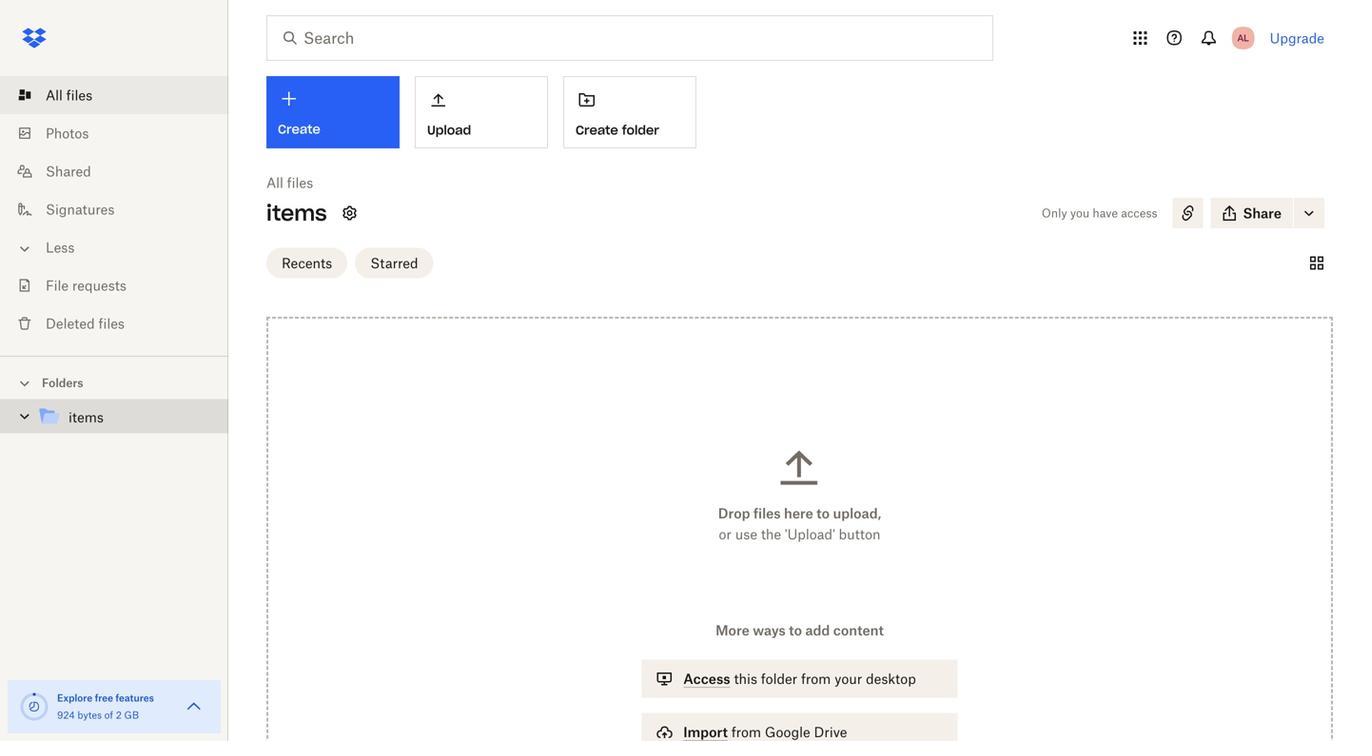 Task type: locate. For each thing, give the bounding box(es) containing it.
folder inside more ways to add content "element"
[[761, 671, 797, 687]]

all up the photos
[[46, 87, 63, 103]]

files up the photos
[[66, 87, 92, 103]]

file
[[46, 277, 69, 294]]

to left the add
[[789, 622, 802, 638]]

create inside 'button'
[[576, 122, 618, 138]]

ways
[[753, 622, 786, 638]]

drop files here to upload, or use the 'upload' button
[[718, 505, 881, 542]]

0 horizontal spatial folder
[[622, 122, 659, 138]]

photos link
[[15, 114, 228, 152]]

list
[[0, 65, 228, 356]]

list containing all files
[[0, 65, 228, 356]]

files up the
[[753, 505, 781, 521]]

create
[[278, 121, 320, 137], [576, 122, 618, 138]]

shared link
[[15, 152, 228, 190]]

items
[[266, 200, 327, 226], [69, 409, 104, 425]]

from right import
[[731, 724, 761, 740]]

items link
[[38, 405, 213, 431]]

all files up the photos
[[46, 87, 92, 103]]

all files inside "list item"
[[46, 87, 92, 103]]

here
[[784, 505, 813, 521]]

0 vertical spatial all
[[46, 87, 63, 103]]

all files list item
[[0, 76, 228, 114]]

create for create
[[278, 121, 320, 137]]

files down create popup button
[[287, 175, 313, 191]]

only
[[1042, 206, 1067, 220]]

1 horizontal spatial from
[[801, 671, 831, 687]]

free
[[95, 692, 113, 704]]

access this folder from your desktop
[[683, 671, 916, 687]]

desktop
[[866, 671, 916, 687]]

folder
[[622, 122, 659, 138], [761, 671, 797, 687]]

all files link up recents button
[[266, 173, 313, 192]]

0 horizontal spatial all
[[46, 87, 63, 103]]

the
[[761, 526, 781, 542]]

upgrade
[[1270, 30, 1324, 46]]

0 vertical spatial all files
[[46, 87, 92, 103]]

folder right the this
[[761, 671, 797, 687]]

0 vertical spatial items
[[266, 200, 327, 226]]

share
[[1243, 205, 1282, 221]]

1 vertical spatial to
[[789, 622, 802, 638]]

more ways to add content
[[716, 622, 884, 638]]

all files link
[[15, 76, 228, 114], [266, 173, 313, 192]]

1 horizontal spatial to
[[817, 505, 830, 521]]

0 horizontal spatial to
[[789, 622, 802, 638]]

add
[[805, 622, 830, 638]]

0 vertical spatial folder
[[622, 122, 659, 138]]

you
[[1070, 206, 1090, 220]]

0 horizontal spatial all files link
[[15, 76, 228, 114]]

1 vertical spatial all
[[266, 175, 283, 191]]

all
[[46, 87, 63, 103], [266, 175, 283, 191]]

from left your
[[801, 671, 831, 687]]

1 vertical spatial all files
[[266, 175, 313, 191]]

access
[[1121, 206, 1157, 220]]

0 vertical spatial to
[[817, 505, 830, 521]]

button
[[839, 526, 881, 542]]

bytes
[[77, 709, 102, 721]]

al
[[1237, 32, 1249, 44]]

use
[[735, 526, 757, 542]]

all up recents button
[[266, 175, 283, 191]]

0 horizontal spatial all files
[[46, 87, 92, 103]]

folder down search in folder "dropbox" text box
[[622, 122, 659, 138]]

more ways to add content element
[[638, 620, 962, 741]]

create folder button
[[563, 76, 696, 148]]

1 vertical spatial folder
[[761, 671, 797, 687]]

to
[[817, 505, 830, 521], [789, 622, 802, 638]]

more
[[716, 622, 750, 638]]

upload
[[427, 122, 471, 138]]

explore
[[57, 692, 92, 704]]

drive
[[814, 724, 847, 740]]

0 horizontal spatial create
[[278, 121, 320, 137]]

folders
[[42, 376, 83, 390]]

shared
[[46, 163, 91, 179]]

0 vertical spatial from
[[801, 671, 831, 687]]

content
[[833, 622, 884, 638]]

1 horizontal spatial create
[[576, 122, 618, 138]]

this
[[734, 671, 757, 687]]

files down file requests link
[[98, 315, 125, 332]]

all files up recents button
[[266, 175, 313, 191]]

1 horizontal spatial all files
[[266, 175, 313, 191]]

1 vertical spatial all files link
[[266, 173, 313, 192]]

starred
[[370, 255, 418, 271]]

only you have access
[[1042, 206, 1157, 220]]

1 vertical spatial items
[[69, 409, 104, 425]]

all files link up the photos
[[15, 76, 228, 114]]

items up recents button
[[266, 200, 327, 226]]

1 horizontal spatial all
[[266, 175, 283, 191]]

1 horizontal spatial all files link
[[266, 173, 313, 192]]

to right here
[[817, 505, 830, 521]]

to inside drop files here to upload, or use the 'upload' button
[[817, 505, 830, 521]]

from
[[801, 671, 831, 687], [731, 724, 761, 740]]

files
[[66, 87, 92, 103], [287, 175, 313, 191], [98, 315, 125, 332], [753, 505, 781, 521]]

recents
[[282, 255, 332, 271]]

1 horizontal spatial folder
[[761, 671, 797, 687]]

items down folders
[[69, 409, 104, 425]]

all files
[[46, 87, 92, 103], [266, 175, 313, 191]]

import from google drive
[[683, 724, 847, 740]]

create inside popup button
[[278, 121, 320, 137]]

1 vertical spatial from
[[731, 724, 761, 740]]

upload,
[[833, 505, 881, 521]]

your
[[835, 671, 862, 687]]



Task type: describe. For each thing, give the bounding box(es) containing it.
create for create folder
[[576, 122, 618, 138]]

import
[[683, 724, 728, 740]]

924
[[57, 709, 75, 721]]

folder settings image
[[338, 202, 361, 225]]

create button
[[266, 76, 400, 148]]

explore free features 924 bytes of 2 gb
[[57, 692, 154, 721]]

0 vertical spatial all files link
[[15, 76, 228, 114]]

deleted
[[46, 315, 95, 332]]

0 horizontal spatial items
[[69, 409, 104, 425]]

less image
[[15, 239, 34, 258]]

all inside "list item"
[[46, 87, 63, 103]]

share button
[[1211, 198, 1293, 228]]

create folder
[[576, 122, 659, 138]]

photos
[[46, 125, 89, 141]]

upload button
[[415, 76, 548, 148]]

files inside "list item"
[[66, 87, 92, 103]]

features
[[116, 692, 154, 704]]

deleted files link
[[15, 304, 228, 343]]

folders button
[[0, 368, 228, 396]]

2
[[116, 709, 122, 721]]

recents button
[[266, 248, 347, 278]]

al button
[[1228, 23, 1258, 53]]

less
[[46, 239, 75, 255]]

1 horizontal spatial items
[[266, 200, 327, 226]]

folder inside create folder 'button'
[[622, 122, 659, 138]]

have
[[1093, 206, 1118, 220]]

deleted files
[[46, 315, 125, 332]]

signatures link
[[15, 190, 228, 228]]

access
[[683, 671, 730, 687]]

of
[[104, 709, 113, 721]]

requests
[[72, 277, 126, 294]]

or
[[719, 526, 732, 542]]

google
[[765, 724, 810, 740]]

dropbox image
[[15, 19, 53, 57]]

gb
[[124, 709, 139, 721]]

Search in folder "Dropbox" text field
[[304, 27, 953, 49]]

0 horizontal spatial from
[[731, 724, 761, 740]]

files inside drop files here to upload, or use the 'upload' button
[[753, 505, 781, 521]]

quota usage element
[[19, 692, 49, 722]]

signatures
[[46, 201, 115, 217]]

file requests
[[46, 277, 126, 294]]

to inside more ways to add content "element"
[[789, 622, 802, 638]]

starred button
[[355, 248, 433, 278]]

file requests link
[[15, 266, 228, 304]]

upgrade link
[[1270, 30, 1324, 46]]

'upload'
[[785, 526, 835, 542]]

drop
[[718, 505, 750, 521]]



Task type: vqa. For each thing, say whether or not it's contained in the screenshot.
Rotate left button on the left top
no



